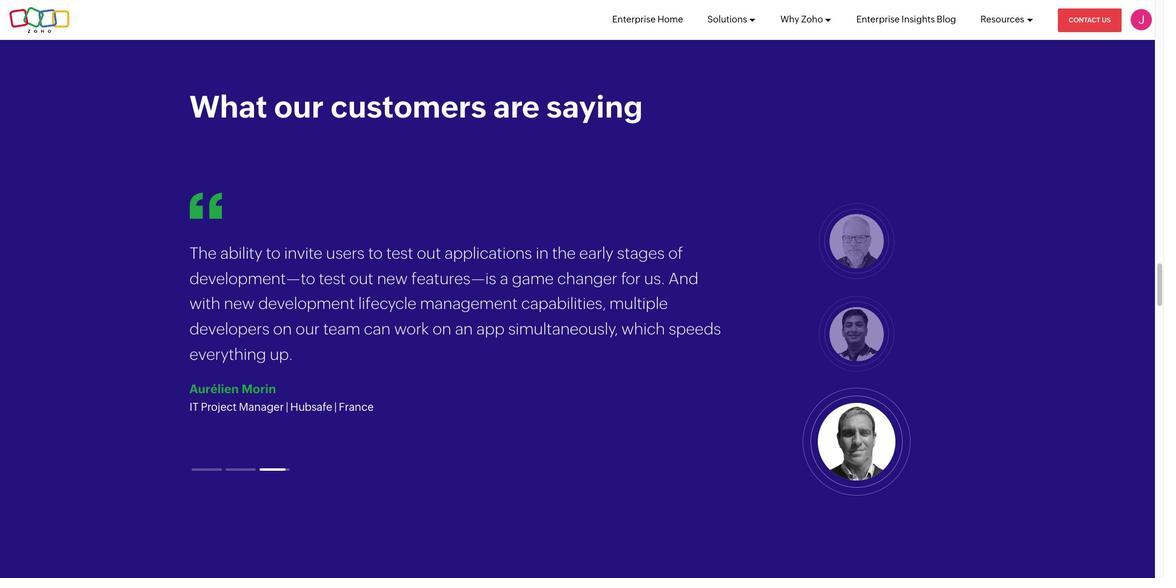 Task type: locate. For each thing, give the bounding box(es) containing it.
us.
[[645, 270, 665, 288]]

enterprise
[[613, 14, 656, 24], [857, 14, 900, 24]]

in
[[536, 245, 549, 263]]

project
[[201, 401, 237, 414]]

stages
[[617, 245, 665, 263]]

2 enterprise from the left
[[857, 14, 900, 24]]

zoho
[[802, 14, 823, 24]]

ability
[[220, 245, 263, 263]]

|
[[286, 401, 288, 414], [335, 401, 337, 414]]

on up up.
[[273, 320, 292, 338]]

solutions
[[708, 14, 748, 24]]

0 horizontal spatial enterprise
[[613, 14, 656, 24]]

enterprise home link
[[613, 0, 684, 39]]

customers
[[331, 90, 487, 125]]

enterprise left "insights"
[[857, 14, 900, 24]]

capabilities,
[[522, 295, 606, 313]]

home
[[658, 14, 684, 24]]

test down users
[[319, 270, 346, 288]]

early
[[580, 245, 614, 263]]

0 vertical spatial new
[[377, 270, 408, 288]]

1 on from the left
[[273, 320, 292, 338]]

our inside the ability to invite users to test out applications in the early stages of development—to test out new features—is a game changer for us. and with new development lifecycle management capabilities, multiple developers on our team can work on an app simultaneously, which speeds everything up.
[[296, 320, 320, 338]]

out down users
[[350, 270, 374, 288]]

the
[[190, 245, 217, 263]]

0 vertical spatial test
[[387, 245, 414, 263]]

to left invite
[[266, 245, 281, 263]]

a
[[500, 270, 509, 288]]

tab list
[[190, 460, 729, 476]]

test
[[387, 245, 414, 263], [319, 270, 346, 288]]

what
[[190, 90, 268, 125]]

1 horizontal spatial enterprise
[[857, 14, 900, 24]]

enterprise left home
[[613, 14, 656, 24]]

are
[[494, 90, 540, 125]]

on left an
[[433, 320, 452, 338]]

test up lifecycle
[[387, 245, 414, 263]]

tab panel
[[190, 193, 729, 454]]

with
[[190, 295, 220, 313]]

game
[[512, 270, 554, 288]]

out up features—is
[[417, 245, 441, 263]]

enterprise for enterprise insights blog
[[857, 14, 900, 24]]

blog
[[937, 14, 957, 24]]

enterprise insights blog link
[[857, 0, 957, 39]]

on
[[273, 320, 292, 338], [433, 320, 452, 338]]

for
[[621, 270, 641, 288]]

contact
[[1069, 16, 1101, 24]]

contact us
[[1069, 16, 1111, 24]]

0 vertical spatial out
[[417, 245, 441, 263]]

the ability to invite users to test out applications in the early stages of development—to test out new features—is a game changer for us. and with new development lifecycle management capabilities, multiple developers on our team can work on an app simultaneously, which speeds everything up.
[[190, 245, 721, 364]]

team
[[323, 320, 361, 338]]

to right users
[[368, 245, 383, 263]]

1 vertical spatial our
[[296, 320, 320, 338]]

| left france
[[335, 401, 337, 414]]

simultaneously,
[[508, 320, 618, 338]]

morin
[[242, 382, 276, 396]]

1 horizontal spatial |
[[335, 401, 337, 414]]

1 vertical spatial new
[[224, 295, 255, 313]]

1 vertical spatial out
[[350, 270, 374, 288]]

1 enterprise from the left
[[613, 14, 656, 24]]

new up developers at the bottom
[[224, 295, 255, 313]]

invite
[[284, 245, 323, 263]]

app
[[477, 320, 505, 338]]

0 horizontal spatial |
[[286, 401, 288, 414]]

management
[[420, 295, 518, 313]]

new
[[377, 270, 408, 288], [224, 295, 255, 313]]

1 | from the left
[[286, 401, 288, 414]]

applications
[[445, 245, 532, 263]]

| left hubsafe
[[286, 401, 288, 414]]

1 horizontal spatial on
[[433, 320, 452, 338]]

our
[[274, 90, 324, 125], [296, 320, 320, 338]]

0 horizontal spatial to
[[266, 245, 281, 263]]

1 vertical spatial test
[[319, 270, 346, 288]]

2 to from the left
[[368, 245, 383, 263]]

saying
[[547, 90, 643, 125]]

1 horizontal spatial test
[[387, 245, 414, 263]]

0 horizontal spatial on
[[273, 320, 292, 338]]

1 horizontal spatial to
[[368, 245, 383, 263]]

out
[[417, 245, 441, 263], [350, 270, 374, 288]]

new up lifecycle
[[377, 270, 408, 288]]

multiple
[[610, 295, 668, 313]]

to
[[266, 245, 281, 263], [368, 245, 383, 263]]

1 horizontal spatial out
[[417, 245, 441, 263]]



Task type: vqa. For each thing, say whether or not it's contained in the screenshot.
the left Productivity
no



Task type: describe. For each thing, give the bounding box(es) containing it.
2 | from the left
[[335, 401, 337, 414]]

of
[[669, 245, 684, 263]]

resources
[[981, 14, 1025, 24]]

contact us link
[[1058, 8, 1122, 32]]

james peterson image
[[1131, 9, 1153, 30]]

why zoho
[[781, 14, 823, 24]]

it
[[190, 401, 199, 414]]

everything
[[190, 345, 266, 364]]

hubsafe
[[290, 401, 332, 414]]

1 horizontal spatial new
[[377, 270, 408, 288]]

0 vertical spatial our
[[274, 90, 324, 125]]

why
[[781, 14, 800, 24]]

an
[[455, 320, 473, 338]]

which
[[622, 320, 665, 338]]

1 to from the left
[[266, 245, 281, 263]]

0 horizontal spatial new
[[224, 295, 255, 313]]

aurélien
[[190, 382, 239, 396]]

and
[[669, 270, 699, 288]]

features—is
[[412, 270, 497, 288]]

manager
[[239, 401, 284, 414]]

france
[[339, 401, 374, 414]]

us
[[1102, 16, 1111, 24]]

0 horizontal spatial test
[[319, 270, 346, 288]]

work
[[394, 320, 429, 338]]

enterprise for enterprise home
[[613, 14, 656, 24]]

enterprise insights blog
[[857, 14, 957, 24]]

development
[[258, 295, 355, 313]]

enterprise home
[[613, 14, 684, 24]]

development—to
[[190, 270, 315, 288]]

up.
[[270, 345, 293, 364]]

lifecycle
[[359, 295, 417, 313]]

users
[[326, 245, 365, 263]]

the
[[552, 245, 576, 263]]

aurélien morin it project manager | hubsafe | france
[[190, 382, 374, 414]]

changer
[[558, 270, 618, 288]]

the ability to invite users to test out applications in the early stages of development—to test out new features—is a game changer for us. and with new development lifecycle management capabilities, multiple developers on our team can work on an app simultaneously, which speeds everything up. tab panel
[[190, 193, 729, 429]]

speeds
[[669, 320, 721, 338]]

developers
[[190, 320, 270, 338]]

what our customers are saying
[[190, 90, 643, 125]]

can
[[364, 320, 391, 338]]

zoho enterprise logo image
[[9, 6, 70, 33]]

0 horizontal spatial out
[[350, 270, 374, 288]]

2 on from the left
[[433, 320, 452, 338]]

insights
[[902, 14, 935, 24]]



